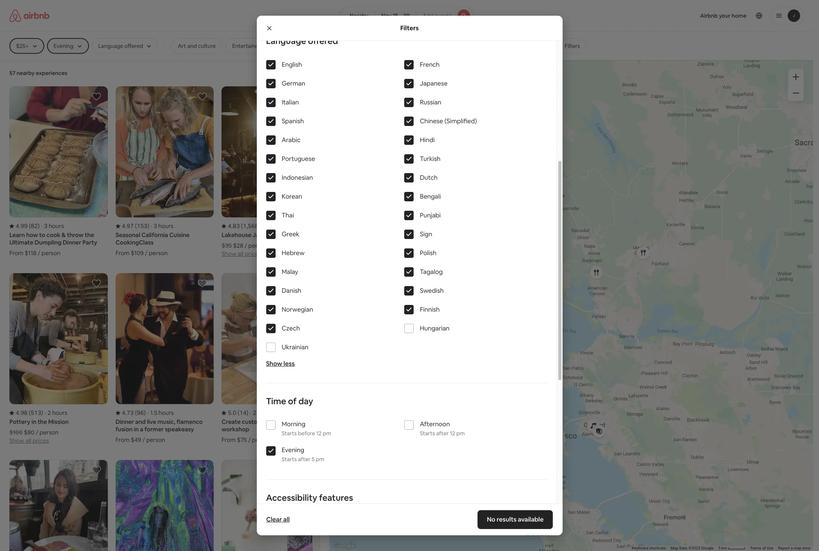 Task type: describe. For each thing, give the bounding box(es) containing it.
seasonal california cuisine cookingclass group
[[116, 86, 214, 257]]

filters dialog
[[257, 16, 563, 551]]

starts for evening
[[282, 456, 297, 463]]

art and culture
[[178, 42, 216, 49]]

(1,568)
[[241, 222, 260, 230]]

speakeasy
[[165, 426, 194, 433]]

4.73 out of 5 average rating,  96 reviews image
[[116, 409, 146, 417]]

pottery in the mission group
[[9, 273, 108, 444]]

4.97 (153)
[[122, 222, 149, 230]]

a inside create custom jewelry in a guided workshop from $75 / person
[[292, 418, 295, 426]]

time
[[266, 396, 286, 407]]

drink
[[310, 42, 323, 49]]

spanish
[[282, 117, 304, 125]]

no results available link
[[478, 510, 554, 529]]

(14)
[[238, 409, 249, 417]]

pm for afternoon
[[457, 430, 465, 437]]

to
[[39, 231, 45, 239]]

Food and drink button
[[279, 38, 330, 54]]

accessibility
[[266, 492, 318, 503]]

swedish
[[420, 287, 444, 295]]

add to wishlist image for seasonal california cuisine cookingclass from $109 / person
[[198, 92, 207, 101]]

5.0 (14)
[[228, 409, 249, 417]]

–
[[400, 12, 403, 19]]

· for 5.0 (14)
[[250, 409, 252, 417]]

seasonal
[[116, 231, 140, 239]]

cookingclass
[[116, 239, 154, 246]]

a inside dinner and live music, flamenco fusion in a former speakeasy from $49 / person
[[140, 426, 143, 433]]

5 km button
[[717, 546, 749, 551]]

filters
[[401, 24, 419, 32]]

3 for 4.97 (153)
[[154, 222, 157, 230]]

offered
[[308, 35, 338, 46]]

hours for pottery in the mission $100 $80 / person show all prices
[[52, 409, 67, 417]]

lakehouse
[[222, 231, 252, 239]]

©2023
[[689, 546, 701, 550]]

bengali
[[420, 192, 441, 201]]

all inside button
[[283, 515, 290, 524]]

starts for afternoon
[[420, 430, 435, 437]]

report a map error link
[[779, 546, 812, 550]]

guided
[[296, 418, 316, 426]]

show inside pottery in the mission $100 $80 / person show all prices
[[9, 437, 24, 444]]

57 nearby experiences
[[9, 69, 67, 77]]

art
[[178, 42, 186, 49]]

day
[[299, 396, 314, 407]]

person inside lakehouse jazz $35 $28 / person show all prices
[[249, 242, 268, 249]]

nov 15 – 30
[[382, 12, 410, 19]]

dinner and live music, flamenco fusion in a former speakeasy group
[[116, 273, 214, 444]]

3 for 4.99 (82)
[[44, 222, 47, 230]]

Art and culture button
[[171, 38, 223, 54]]

features
[[319, 492, 354, 503]]

nov
[[382, 12, 392, 19]]

and for live
[[135, 418, 146, 426]]

· 3 hours for cuisine
[[151, 222, 174, 230]]

chinese (simplified)
[[420, 117, 477, 125]]

terms of use link
[[751, 546, 774, 550]]

tagalog
[[420, 268, 443, 276]]

korean
[[282, 192, 302, 201]]

time of day
[[266, 396, 314, 407]]

pottery
[[9, 418, 30, 426]]

in inside pottery in the mission $100 $80 / person show all prices
[[32, 418, 36, 426]]

zoom in image
[[794, 74, 800, 80]]

no results available
[[487, 515, 544, 524]]

hours for create custom jewelry in a guided workshop from $75 / person
[[258, 409, 273, 417]]

cuisine
[[170, 231, 190, 239]]

4.83 (1,568)
[[228, 222, 260, 230]]

4.73 (96)
[[122, 409, 146, 417]]

2 horizontal spatial a
[[792, 546, 794, 550]]

afternoon
[[420, 420, 450, 428]]

· for 4.97 (153)
[[151, 222, 152, 230]]

5 inside 5 km button
[[719, 546, 721, 550]]

dinner inside dinner and live music, flamenco fusion in a former speakeasy from $49 / person
[[116, 418, 134, 426]]

5 inside evening starts after 5 pm
[[312, 456, 315, 463]]

results
[[497, 515, 517, 524]]

(82)
[[29, 222, 40, 230]]

after for evening
[[298, 456, 311, 463]]

&
[[62, 231, 66, 239]]

· for 4.99 (82)
[[41, 222, 43, 230]]

data
[[680, 546, 688, 550]]

keyboard shortcuts button
[[633, 546, 667, 551]]

all inside pottery in the mission $100 $80 / person show all prices
[[25, 437, 31, 444]]

finnish
[[420, 305, 440, 314]]

$109
[[131, 249, 144, 257]]

turkish
[[420, 155, 441, 163]]

add
[[423, 12, 434, 19]]

2 for pottery in the mission
[[48, 409, 51, 417]]

and for culture
[[187, 42, 197, 49]]

add to wishlist image for dinner and live music, flamenco fusion in a former speakeasy from $49 / person
[[198, 279, 207, 288]]

evening starts after 5 pm
[[282, 446, 325, 463]]

of for terms
[[763, 546, 767, 550]]

/ inside lakehouse jazz $35 $28 / person show all prices
[[245, 242, 247, 249]]

jewelry
[[264, 418, 284, 426]]

keyboard shortcuts
[[633, 546, 667, 550]]

· 2 hours for jewelry
[[250, 409, 273, 417]]

4.97
[[122, 222, 134, 230]]

hours for learn how to cook & throw the ultimate dumpling dinner party from $118 / person
[[49, 222, 64, 230]]

shortcuts
[[650, 546, 667, 550]]

show inside filters dialog
[[266, 360, 282, 368]]

party
[[83, 239, 97, 246]]

seasonal california cuisine cookingclass from $109 / person
[[116, 231, 190, 257]]

$118
[[25, 249, 37, 257]]

show inside lakehouse jazz $35 $28 / person show all prices
[[222, 250, 237, 258]]

learn how to cook & throw the ultimate dumpling dinner party group
[[9, 86, 108, 257]]

· for 4.73 (96)
[[147, 409, 149, 417]]

after for afternoon
[[437, 430, 449, 437]]

hours inside lakehouse jazz group
[[270, 222, 285, 230]]

japanese
[[420, 79, 448, 88]]

12 for morning
[[317, 430, 322, 437]]

from inside create custom jewelry in a guided workshop from $75 / person
[[222, 436, 236, 444]]

map data ©2023 google
[[671, 546, 714, 550]]

Tours button
[[366, 38, 393, 54]]

/ inside learn how to cook & throw the ultimate dumpling dinner party from $118 / person
[[38, 249, 40, 257]]

entertainment
[[232, 42, 269, 49]]

report a map error
[[779, 546, 812, 550]]

create custom jewelry in a guided workshop group
[[222, 273, 320, 444]]

pottery in the mission $100 $80 / person show all prices
[[9, 418, 69, 444]]

in inside dinner and live music, flamenco fusion in a former speakeasy from $49 / person
[[134, 426, 139, 433]]

· for 4.98 (513)
[[45, 409, 46, 417]]

error
[[803, 546, 812, 550]]

person inside dinner and live music, flamenco fusion in a former speakeasy from $49 / person
[[146, 436, 165, 444]]

add guests button
[[416, 6, 474, 25]]

4.99
[[16, 222, 28, 230]]

use
[[768, 546, 774, 550]]

from inside learn how to cook & throw the ultimate dumpling dinner party from $118 / person
[[9, 249, 23, 257]]

(simplified)
[[445, 117, 477, 125]]

nearby button
[[340, 6, 375, 25]]



Task type: locate. For each thing, give the bounding box(es) containing it.
4.98 (513)
[[16, 409, 43, 417]]

12
[[317, 430, 322, 437], [450, 430, 456, 437]]

· 3 hours up california at the top of the page
[[151, 222, 174, 230]]

0 vertical spatial show
[[222, 250, 237, 258]]

0 vertical spatial the
[[85, 231, 94, 239]]

hungarian
[[420, 324, 450, 332]]

show down "$35"
[[222, 250, 237, 258]]

from down ultimate at the top of the page
[[9, 249, 23, 257]]

show
[[222, 250, 237, 258], [266, 360, 282, 368], [9, 437, 24, 444]]

show down $100
[[9, 437, 24, 444]]

none search field containing nearby
[[340, 6, 474, 25]]

show less button
[[266, 360, 295, 368]]

google image
[[332, 541, 358, 551]]

google map
showing 24 experiences. region
[[330, 60, 814, 551]]

starts for morning
[[282, 430, 297, 437]]

starts down morning
[[282, 430, 297, 437]]

$35
[[222, 242, 232, 249]]

person down former
[[146, 436, 165, 444]]

· 2 hours for the
[[45, 409, 67, 417]]

· right (153)
[[151, 222, 152, 230]]

and right art
[[187, 42, 197, 49]]

person inside learn how to cook & throw the ultimate dumpling dinner party from $118 / person
[[42, 249, 61, 257]]

Entertainment button
[[226, 38, 276, 54]]

of for time
[[288, 396, 297, 407]]

2 up jazz at the top left of the page
[[265, 222, 268, 230]]

pm inside afternoon starts after 12 pm
[[457, 430, 465, 437]]

0 horizontal spatial and
[[135, 418, 146, 426]]

pm for morning
[[323, 430, 332, 437]]

before
[[298, 430, 315, 437]]

nov 15 – 30 button
[[375, 6, 417, 25]]

show all prices button down pottery
[[9, 436, 49, 444]]

5.0
[[228, 409, 237, 417]]

hours for seasonal california cuisine cookingclass from $109 / person
[[158, 222, 174, 230]]

hours up the music, on the bottom left
[[159, 409, 174, 417]]

1 horizontal spatial 5
[[719, 546, 721, 550]]

clear
[[266, 515, 282, 524]]

from down the workshop
[[222, 436, 236, 444]]

of inside filters dialog
[[288, 396, 297, 407]]

12 for afternoon
[[450, 430, 456, 437]]

custom
[[242, 418, 263, 426]]

czech
[[282, 324, 300, 332]]

5 left km
[[719, 546, 721, 550]]

google
[[702, 546, 714, 550]]

1 vertical spatial the
[[38, 418, 47, 426]]

all
[[238, 250, 244, 258], [25, 437, 31, 444], [283, 515, 290, 524]]

1 vertical spatial of
[[763, 546, 767, 550]]

2 · 3 hours from the left
[[151, 222, 174, 230]]

lakehouse jazz group
[[222, 86, 320, 258]]

· left 1.5
[[147, 409, 149, 417]]

and inside dinner and live music, flamenco fusion in a former speakeasy from $49 / person
[[135, 418, 146, 426]]

of left use
[[763, 546, 767, 550]]

/ inside dinner and live music, flamenco fusion in a former speakeasy from $49 / person
[[143, 436, 145, 444]]

person right $75
[[252, 436, 271, 444]]

4.99 (82)
[[16, 222, 40, 230]]

· inside pottery in the mission group
[[45, 409, 46, 417]]

from down fusion
[[116, 436, 130, 444]]

Wellness button
[[442, 38, 478, 54]]

indonesian
[[282, 173, 313, 182]]

0 horizontal spatial 3
[[44, 222, 47, 230]]

dinner down 4.73 at the left of page
[[116, 418, 134, 426]]

person down the dumpling on the top left of the page
[[42, 249, 61, 257]]

hours up jewelry
[[258, 409, 273, 417]]

$100
[[9, 429, 23, 436]]

add to wishlist image
[[92, 279, 101, 288], [92, 466, 101, 475], [198, 466, 207, 475]]

2 inside lakehouse jazz group
[[265, 222, 268, 230]]

prices down jazz at the top left of the page
[[245, 250, 261, 258]]

2 12 from the left
[[450, 430, 456, 437]]

morning starts before 12 pm
[[282, 420, 332, 437]]

flamenco
[[177, 418, 203, 426]]

2 horizontal spatial 2
[[265, 222, 268, 230]]

0 vertical spatial 5
[[312, 456, 315, 463]]

prices inside lakehouse jazz $35 $28 / person show all prices
[[245, 250, 261, 258]]

1 horizontal spatial 2
[[253, 409, 256, 417]]

terms
[[751, 546, 762, 550]]

1 horizontal spatial and
[[187, 42, 197, 49]]

0 horizontal spatial the
[[38, 418, 47, 426]]

0 horizontal spatial prices
[[33, 437, 49, 444]]

2 inside the create custom jewelry in a guided workshop group
[[253, 409, 256, 417]]

· 2 hours up mission
[[45, 409, 67, 417]]

· inside "seasonal california cuisine cookingclass" group
[[151, 222, 152, 230]]

hours down thai
[[270, 222, 285, 230]]

0 horizontal spatial a
[[140, 426, 143, 433]]

all right clear
[[283, 515, 290, 524]]

in up the $49
[[134, 426, 139, 433]]

throw
[[67, 231, 84, 239]]

and
[[187, 42, 197, 49], [300, 42, 309, 49], [135, 418, 146, 426]]

live
[[147, 418, 156, 426]]

1 horizontal spatial of
[[763, 546, 767, 550]]

hours for dinner and live music, flamenco fusion in a former speakeasy from $49 / person
[[159, 409, 174, 417]]

the right throw
[[85, 231, 94, 239]]

afternoon starts after 12 pm
[[420, 420, 465, 437]]

show all prices button inside lakehouse jazz group
[[222, 249, 261, 258]]

(153)
[[135, 222, 149, 230]]

· 2 hours up the custom
[[250, 409, 273, 417]]

in inside create custom jewelry in a guided workshop from $75 / person
[[286, 418, 290, 426]]

zoom out image
[[794, 90, 800, 96]]

add to wishlist image inside pottery in the mission group
[[92, 279, 101, 288]]

5 down before
[[312, 456, 315, 463]]

starts down evening
[[282, 456, 297, 463]]

· inside learn how to cook & throw the ultimate dumpling dinner party group
[[41, 222, 43, 230]]

· inside dinner and live music, flamenco fusion in a former speakeasy group
[[147, 409, 149, 417]]

1 horizontal spatial all
[[238, 250, 244, 258]]

keyboard
[[633, 546, 649, 550]]

1 vertical spatial all
[[25, 437, 31, 444]]

and inside button
[[187, 42, 197, 49]]

after inside afternoon starts after 12 pm
[[437, 430, 449, 437]]

57
[[9, 69, 15, 77]]

· right (513)
[[45, 409, 46, 417]]

pm inside evening starts after 5 pm
[[316, 456, 325, 463]]

former
[[145, 426, 164, 433]]

a left the map
[[792, 546, 794, 550]]

of
[[288, 396, 297, 407], [763, 546, 767, 550]]

/ right the $80
[[36, 429, 38, 436]]

km
[[722, 546, 728, 550]]

after inside evening starts after 5 pm
[[298, 456, 311, 463]]

learn how to cook & throw the ultimate dumpling dinner party from $118 / person
[[9, 231, 97, 257]]

person down california at the top of the page
[[149, 249, 168, 257]]

create
[[222, 418, 241, 426]]

dinner left party
[[63, 239, 81, 246]]

create custom jewelry in a guided workshop from $75 / person
[[222, 418, 316, 444]]

a up the $49
[[140, 426, 143, 433]]

ultimate
[[9, 239, 33, 246]]

Sightseeing button
[[396, 38, 439, 54]]

1 horizontal spatial · 3 hours
[[151, 222, 174, 230]]

workshop
[[222, 426, 249, 433]]

4.83
[[228, 222, 240, 230]]

/ right the $49
[[143, 436, 145, 444]]

· 2 hours inside the create custom jewelry in a guided workshop group
[[250, 409, 273, 417]]

hours inside dinner and live music, flamenco fusion in a former speakeasy group
[[159, 409, 174, 417]]

2 for create custom jewelry in a guided workshop
[[253, 409, 256, 417]]

· 3 hours inside learn how to cook & throw the ultimate dumpling dinner party group
[[41, 222, 64, 230]]

the inside pottery in the mission $100 $80 / person show all prices
[[38, 418, 47, 426]]

12 right before
[[317, 430, 322, 437]]

from left $109
[[116, 249, 130, 257]]

4.83 out of 5 average rating,  1,568 reviews image
[[222, 222, 260, 230]]

4.97 out of 5 average rating,  153 reviews image
[[116, 222, 149, 230]]

/ right $118
[[38, 249, 40, 257]]

2 horizontal spatial and
[[300, 42, 309, 49]]

person inside seasonal california cuisine cookingclass from $109 / person
[[149, 249, 168, 257]]

show all prices button
[[222, 249, 261, 258], [9, 436, 49, 444]]

1 12 from the left
[[317, 430, 322, 437]]

hours inside "seasonal california cuisine cookingclass" group
[[158, 222, 174, 230]]

3 inside "seasonal california cuisine cookingclass" group
[[154, 222, 157, 230]]

nearby
[[350, 12, 369, 19]]

0 horizontal spatial 2
[[48, 409, 51, 417]]

dinner inside learn how to cook & throw the ultimate dumpling dinner party from $118 / person
[[63, 239, 81, 246]]

1 vertical spatial prices
[[33, 437, 49, 444]]

danish
[[282, 287, 302, 295]]

all inside lakehouse jazz $35 $28 / person show all prices
[[238, 250, 244, 258]]

1 vertical spatial dinner
[[116, 418, 134, 426]]

0 horizontal spatial after
[[298, 456, 311, 463]]

2 vertical spatial show
[[9, 437, 24, 444]]

3 up california at the top of the page
[[154, 222, 157, 230]]

2 horizontal spatial in
[[286, 418, 290, 426]]

add to wishlist image inside dinner and live music, flamenco fusion in a former speakeasy group
[[198, 279, 207, 288]]

4.99 out of 5 average rating,  82 reviews image
[[9, 222, 40, 230]]

evening
[[282, 446, 305, 454]]

of left day
[[288, 396, 297, 407]]

all down the $28
[[238, 250, 244, 258]]

0 horizontal spatial of
[[288, 396, 297, 407]]

food and drink
[[286, 42, 323, 49]]

music,
[[158, 418, 176, 426]]

after down evening
[[298, 456, 311, 463]]

hindi
[[420, 136, 435, 144]]

starts
[[282, 430, 297, 437], [420, 430, 435, 437], [282, 456, 297, 463]]

all down the $80
[[25, 437, 31, 444]]

starts inside morning starts before 12 pm
[[282, 430, 297, 437]]

0 horizontal spatial show
[[9, 437, 24, 444]]

and down (96)
[[135, 418, 146, 426]]

nearby
[[17, 69, 35, 77]]

1 horizontal spatial · 2 hours
[[250, 409, 273, 417]]

1 horizontal spatial show all prices button
[[222, 249, 261, 258]]

/ inside pottery in the mission $100 $80 / person show all prices
[[36, 429, 38, 436]]

0 horizontal spatial 5
[[312, 456, 315, 463]]

3 up to
[[44, 222, 47, 230]]

a
[[292, 418, 295, 426], [140, 426, 143, 433], [792, 546, 794, 550]]

show all prices button inside pottery in the mission group
[[9, 436, 49, 444]]

language
[[266, 35, 306, 46]]

culture
[[198, 42, 216, 49]]

hours inside learn how to cook & throw the ultimate dumpling dinner party group
[[49, 222, 64, 230]]

1 vertical spatial show all prices button
[[9, 436, 49, 444]]

0 vertical spatial prices
[[245, 250, 261, 258]]

from
[[9, 249, 23, 257], [116, 249, 130, 257], [116, 436, 130, 444], [222, 436, 236, 444]]

1 · 3 hours from the left
[[41, 222, 64, 230]]

0 horizontal spatial 12
[[317, 430, 322, 437]]

show all prices button for show
[[9, 436, 49, 444]]

· 3 hours for to
[[41, 222, 64, 230]]

pm for evening
[[316, 456, 325, 463]]

portuguese
[[282, 155, 315, 163]]

1 horizontal spatial a
[[292, 418, 295, 426]]

· right the (82)
[[41, 222, 43, 230]]

0 horizontal spatial all
[[25, 437, 31, 444]]

sports
[[340, 42, 356, 49]]

hours up mission
[[52, 409, 67, 417]]

show all prices button for prices
[[222, 249, 261, 258]]

and left drink
[[300, 42, 309, 49]]

0 horizontal spatial dinner
[[63, 239, 81, 246]]

1 horizontal spatial after
[[437, 430, 449, 437]]

2 3 from the left
[[154, 222, 157, 230]]

a left the "guided"
[[292, 418, 295, 426]]

· 2 hours inside pottery in the mission group
[[45, 409, 67, 417]]

and inside button
[[300, 42, 309, 49]]

/ right $75
[[248, 436, 251, 444]]

less
[[284, 360, 295, 368]]

greek
[[282, 230, 300, 238]]

morning
[[282, 420, 306, 428]]

· right (14)
[[250, 409, 252, 417]]

0 vertical spatial dinner
[[63, 239, 81, 246]]

person inside pottery in the mission $100 $80 / person show all prices
[[40, 429, 58, 436]]

person down mission
[[40, 429, 58, 436]]

accessibility features
[[266, 492, 354, 503]]

hours up california at the top of the page
[[158, 222, 174, 230]]

0 vertical spatial all
[[238, 250, 244, 258]]

/ right the $28
[[245, 242, 247, 249]]

1 horizontal spatial the
[[85, 231, 94, 239]]

2 up mission
[[48, 409, 51, 417]]

from inside dinner and live music, flamenco fusion in a former speakeasy from $49 / person
[[116, 436, 130, 444]]

/ inside seasonal california cuisine cookingclass from $109 / person
[[145, 249, 148, 257]]

german
[[282, 79, 306, 88]]

1 horizontal spatial dinner
[[116, 418, 134, 426]]

0 horizontal spatial show all prices button
[[9, 436, 49, 444]]

the down (513)
[[38, 418, 47, 426]]

guests
[[435, 12, 452, 19]]

mission
[[48, 418, 69, 426]]

$28
[[233, 242, 244, 249]]

0 vertical spatial show all prices button
[[222, 249, 261, 258]]

1 vertical spatial 5
[[719, 546, 721, 550]]

1 horizontal spatial 3
[[154, 222, 157, 230]]

malay
[[282, 268, 299, 276]]

the
[[85, 231, 94, 239], [38, 418, 47, 426]]

12 down afternoon
[[450, 430, 456, 437]]

1 horizontal spatial 12
[[450, 430, 456, 437]]

· 3 hours inside "seasonal california cuisine cookingclass" group
[[151, 222, 174, 230]]

show left less
[[266, 360, 282, 368]]

· 3 hours up 'cook'
[[41, 222, 64, 230]]

starts inside afternoon starts after 12 pm
[[420, 430, 435, 437]]

2 inside pottery in the mission group
[[48, 409, 51, 417]]

hours
[[49, 222, 64, 230], [158, 222, 174, 230], [270, 222, 285, 230], [52, 409, 67, 417], [159, 409, 174, 417], [258, 409, 273, 417]]

1 horizontal spatial in
[[134, 426, 139, 433]]

1 horizontal spatial prices
[[245, 250, 261, 258]]

4.98 out of 5 average rating,  513 reviews image
[[9, 409, 43, 417]]

add to wishlist image
[[92, 92, 101, 101], [198, 92, 207, 101], [198, 279, 207, 288]]

3 inside learn how to cook & throw the ultimate dumpling dinner party group
[[44, 222, 47, 230]]

1 3 from the left
[[44, 222, 47, 230]]

· inside the create custom jewelry in a guided workshop group
[[250, 409, 252, 417]]

2 horizontal spatial all
[[283, 515, 290, 524]]

2 up the custom
[[253, 409, 256, 417]]

/ inside create custom jewelry in a guided workshop from $75 / person
[[248, 436, 251, 444]]

0 horizontal spatial in
[[32, 418, 36, 426]]

Nature and outdoors button
[[481, 38, 547, 54]]

1 · 2 hours from the left
[[45, 409, 67, 417]]

12 inside afternoon starts after 12 pm
[[450, 430, 456, 437]]

person down jazz at the top left of the page
[[249, 242, 268, 249]]

hours inside the create custom jewelry in a guided workshop group
[[258, 409, 273, 417]]

no
[[487, 515, 496, 524]]

prices inside pottery in the mission $100 $80 / person show all prices
[[33, 437, 49, 444]]

person inside create custom jewelry in a guided workshop from $75 / person
[[252, 436, 271, 444]]

None search field
[[340, 6, 474, 25]]

0 horizontal spatial · 3 hours
[[41, 222, 64, 230]]

add guests
[[423, 12, 452, 19]]

2 vertical spatial all
[[283, 515, 290, 524]]

1 vertical spatial after
[[298, 456, 311, 463]]

after
[[437, 430, 449, 437], [298, 456, 311, 463]]

2 horizontal spatial show
[[266, 360, 282, 368]]

prices down the $80
[[33, 437, 49, 444]]

2 hours
[[265, 222, 285, 230]]

clear all
[[266, 515, 290, 524]]

12 inside morning starts before 12 pm
[[317, 430, 322, 437]]

sign
[[420, 230, 433, 238]]

experiences
[[36, 69, 67, 77]]

0 vertical spatial after
[[437, 430, 449, 437]]

2 · 2 hours from the left
[[250, 409, 273, 417]]

food
[[286, 42, 298, 49]]

pm
[[323, 430, 332, 437], [457, 430, 465, 437], [316, 456, 325, 463]]

1.5
[[150, 409, 157, 417]]

0 horizontal spatial · 2 hours
[[45, 409, 67, 417]]

Sports button
[[333, 38, 363, 54]]

russian
[[420, 98, 442, 106]]

0 vertical spatial of
[[288, 396, 297, 407]]

and for drink
[[300, 42, 309, 49]]

italian
[[282, 98, 299, 106]]

show all prices button down lakehouse
[[222, 249, 261, 258]]

in down (513)
[[32, 418, 36, 426]]

profile element
[[483, 0, 805, 31]]

15
[[393, 12, 399, 19]]

from inside seasonal california cuisine cookingclass from $109 / person
[[116, 249, 130, 257]]

5.0 out of 5 average rating,  14 reviews image
[[222, 409, 249, 417]]

ukrainian
[[282, 343, 309, 351]]

thai
[[282, 211, 294, 219]]

hours inside pottery in the mission group
[[52, 409, 67, 417]]

/ right $109
[[145, 249, 148, 257]]

in right jewelry
[[286, 418, 290, 426]]

lakehouse jazz $35 $28 / person show all prices
[[222, 231, 268, 258]]

hours up 'cook'
[[49, 222, 64, 230]]

the inside learn how to cook & throw the ultimate dumpling dinner party from $118 / person
[[85, 231, 94, 239]]

punjabi
[[420, 211, 441, 219]]

after down afternoon
[[437, 430, 449, 437]]

1 horizontal spatial show
[[222, 250, 237, 258]]

(96)
[[135, 409, 146, 417]]

starts down afternoon
[[420, 430, 435, 437]]

jazz
[[253, 231, 265, 239]]

1 vertical spatial show
[[266, 360, 282, 368]]

pm inside morning starts before 12 pm
[[323, 430, 332, 437]]

starts inside evening starts after 5 pm
[[282, 456, 297, 463]]

add to wishlist image for learn how to cook & throw the ultimate dumpling dinner party from $118 / person
[[92, 92, 101, 101]]



Task type: vqa. For each thing, say whether or not it's contained in the screenshot.
mbps,
no



